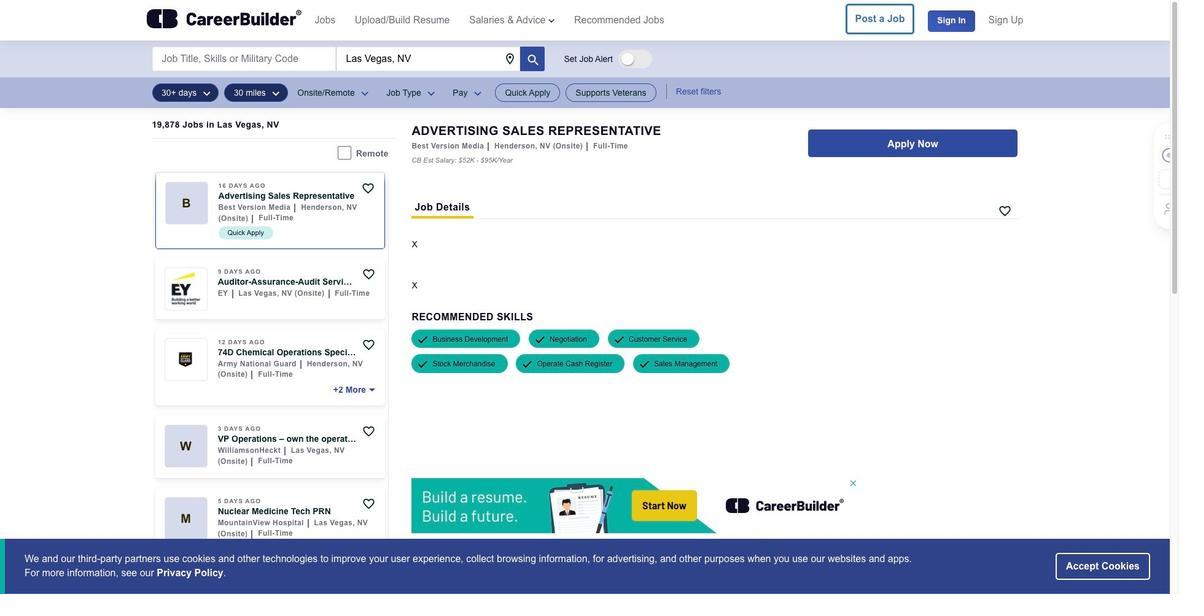 Task type: describe. For each thing, give the bounding box(es) containing it.
tabs tab list
[[412, 202, 474, 219]]

Job search keywords text field
[[152, 47, 336, 71]]



Task type: locate. For each thing, give the bounding box(es) containing it.
tab panel
[[412, 220, 1019, 595]]

careerbuilder - we're building for you image
[[147, 9, 301, 29]]

advertisement element
[[412, 479, 859, 534]]

Job search location text field
[[336, 47, 520, 71]]



